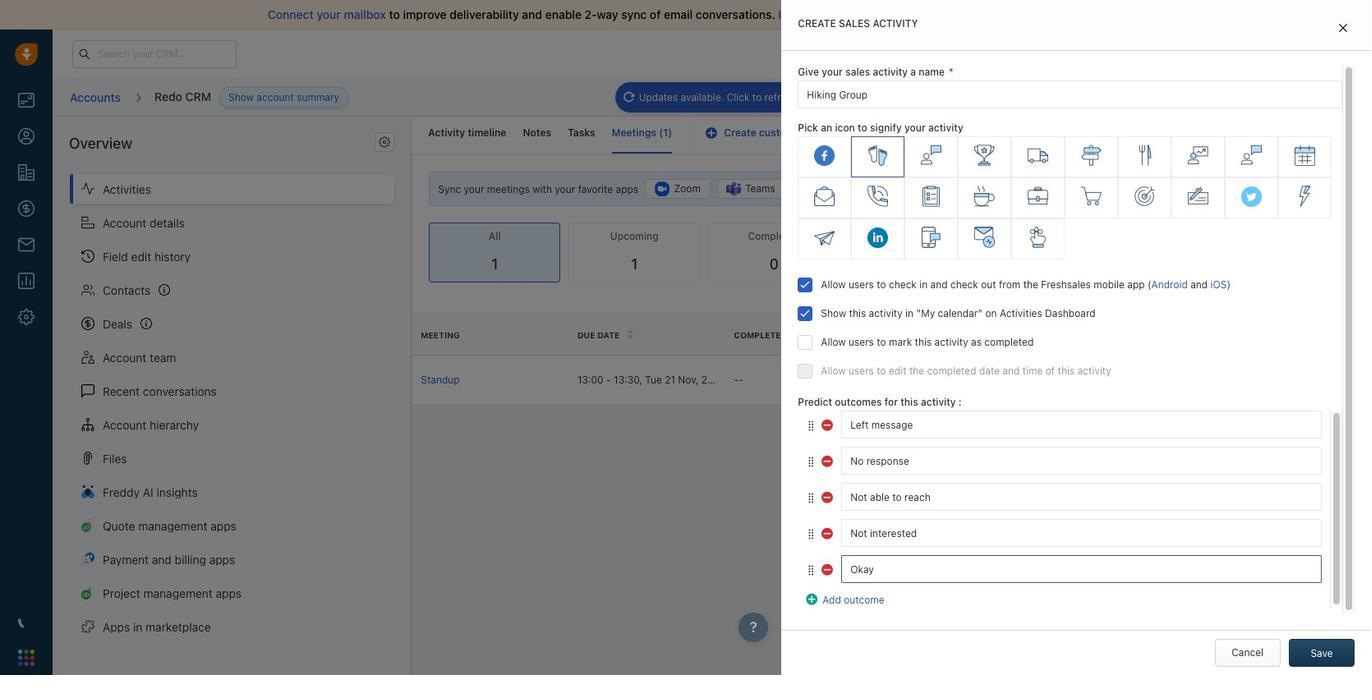 Task type: describe. For each thing, give the bounding box(es) containing it.
activity right pick
[[826, 127, 862, 139]]

in right ends
[[987, 48, 995, 58]]

payment and billing apps
[[103, 553, 235, 567]]

ios
[[1211, 279, 1228, 291]]

mailbox
[[344, 7, 386, 21]]

google
[[996, 183, 1030, 195]]

0 vertical spatial (
[[659, 127, 664, 139]]

all
[[818, 7, 830, 21]]

2 check from the left
[[951, 279, 979, 291]]

billing
[[175, 553, 206, 567]]

minus filled image for second ui drag handle icon from the top
[[822, 526, 835, 539]]

calendly
[[819, 183, 860, 195]]

project management apps
[[103, 586, 242, 600]]

13:00
[[578, 374, 604, 386]]

time
[[1023, 365, 1043, 377]]

out
[[982, 279, 997, 291]]

explore plans
[[1061, 47, 1125, 59]]

favorite
[[578, 183, 613, 195]]

freshworks switcher image
[[18, 650, 35, 666]]

minus filled image for third ui drag handle image
[[822, 562, 835, 575]]

0 horizontal spatial completed
[[928, 365, 977, 377]]

activity right time
[[1078, 365, 1112, 377]]

updates available. click to refresh. link
[[615, 82, 809, 112]]

apps right billing
[[209, 553, 235, 567]]

calendar"
[[938, 308, 983, 320]]

3 - from the left
[[739, 374, 744, 386]]

deliverability
[[450, 7, 519, 21]]

pick an icon to signify your activity
[[798, 122, 964, 134]]

this right for
[[901, 396, 919, 409]]

recent conversations
[[103, 384, 217, 398]]

allow for allow users to mark this activity as completed
[[821, 336, 846, 349]]

office 365
[[903, 183, 953, 195]]

to right mailbox
[[389, 7, 400, 21]]

account for account hierarchy
[[103, 418, 147, 432]]

apps
[[103, 620, 130, 634]]

minus filled image for second ui drag handle image from the top
[[822, 490, 835, 503]]

to right click
[[753, 91, 762, 103]]

3 ui drag handle image from the top
[[807, 565, 816, 577]]

an
[[821, 122, 833, 134]]

365
[[934, 183, 953, 195]]

sync
[[438, 183, 461, 195]]

office
[[903, 183, 931, 195]]

2 - from the left
[[734, 374, 739, 386]]

in right the 'apps'
[[133, 620, 143, 634]]

data
[[891, 7, 916, 21]]

users for check
[[849, 279, 874, 291]]

accounts
[[70, 90, 121, 104]]

with
[[533, 183, 552, 195]]

outcome
[[844, 595, 885, 607]]

payment
[[103, 553, 149, 567]]

21 for in
[[998, 48, 1007, 58]]

redo
[[155, 89, 182, 103]]

2-
[[585, 7, 597, 21]]

start
[[1031, 7, 1057, 21]]

management for project
[[143, 586, 213, 600]]

allow users to mark this activity as completed
[[821, 336, 1034, 349]]

0 horizontal spatial of
[[650, 7, 661, 21]]

5 - from the left
[[1053, 374, 1057, 386]]

sync
[[622, 7, 647, 21]]

save
[[1311, 648, 1334, 660]]

redo crm
[[155, 89, 211, 103]]

updates
[[639, 91, 678, 103]]

zoom button
[[645, 179, 711, 199]]

completed for completed
[[748, 230, 801, 242]]

save button
[[1290, 639, 1355, 667]]

android
[[1152, 279, 1188, 291]]

meetings
[[612, 127, 657, 139]]

details
[[150, 216, 185, 230]]

1 vertical spatial )
[[1228, 279, 1231, 291]]

1 ui drag handle image from the top
[[807, 420, 816, 432]]

apps in marketplace
[[103, 620, 211, 634]]

1 vertical spatial the
[[910, 365, 925, 377]]

crm
[[185, 89, 211, 103]]

ios link
[[1211, 279, 1228, 291]]

this right mark
[[915, 336, 932, 349]]

2 horizontal spatial date
[[980, 365, 1000, 377]]

improve
[[403, 7, 447, 21]]

tara
[[891, 374, 911, 386]]

freddy
[[103, 485, 140, 499]]

click
[[727, 91, 750, 103]]

1 check from the left
[[889, 279, 917, 291]]

sales down create sales activity
[[846, 66, 871, 78]]

summary
[[297, 91, 340, 103]]

to left start
[[1017, 7, 1028, 21]]

account
[[257, 91, 294, 103]]

outcomes
[[835, 396, 882, 409]]

trial
[[945, 48, 961, 58]]

21 for tue
[[665, 374, 676, 386]]

a
[[911, 66, 917, 78]]

Give your sales activity a name text field
[[798, 81, 1343, 109]]

:
[[959, 396, 962, 409]]

recent
[[103, 384, 140, 398]]

1 horizontal spatial the
[[1024, 279, 1039, 291]]

0 vertical spatial completed
[[985, 336, 1034, 349]]

allow users to check in and check out from the freshsales mobile app ( android and ios )
[[821, 279, 1231, 291]]

activity left so
[[873, 17, 919, 30]]

accounts link
[[69, 84, 122, 110]]

13:30,
[[614, 374, 643, 386]]

standup
[[421, 374, 460, 386]]

cancel button
[[1215, 639, 1281, 667]]

freddy ai insights
[[103, 485, 198, 499]]

apps down "payment and billing apps"
[[216, 586, 242, 600]]

account for account team
[[103, 351, 147, 365]]

give
[[798, 66, 819, 78]]

activity timeline
[[428, 127, 507, 139]]

this right time
[[1058, 365, 1075, 377]]

insights
[[157, 485, 198, 499]]

create
[[798, 17, 836, 30]]

Search your CRM... text field
[[72, 40, 237, 68]]

dialog containing create sales activity
[[782, 0, 1372, 676]]

android link
[[1152, 279, 1188, 291]]

connect your mailbox to improve deliverability and enable 2-way sync of email conversations. import all your sales data so you don't have to start from scratch.
[[268, 7, 1133, 21]]

as
[[972, 336, 982, 349]]

1 -- from the left
[[734, 374, 744, 386]]

minus filled image for first ui drag handle icon from the top
[[822, 417, 835, 431]]

to up allow users to mark this activity as completed
[[877, 279, 887, 291]]

your
[[922, 48, 942, 58]]

your left mailbox
[[317, 7, 341, 21]]

0
[[770, 255, 779, 273]]

icon
[[835, 122, 855, 134]]

zoom
[[674, 183, 701, 195]]

sales left data
[[860, 7, 888, 21]]

email
[[664, 7, 693, 21]]

add
[[823, 595, 842, 607]]

2 horizontal spatial 1
[[664, 127, 668, 139]]

2 ui drag handle image from the top
[[807, 528, 816, 541]]

date for completed date
[[790, 330, 812, 340]]

updates available. click to refresh.
[[639, 91, 801, 103]]

2 ui drag handle image from the top
[[807, 492, 816, 505]]



Task type: vqa. For each thing, say whether or not it's contained in the screenshot.


Task type: locate. For each thing, give the bounding box(es) containing it.
1 minus filled image from the top
[[822, 417, 835, 431]]

( right meetings
[[659, 127, 664, 139]]

date for due date
[[598, 330, 620, 340]]

the down allow users to mark this activity as completed
[[910, 365, 925, 377]]

0 horizontal spatial --
[[734, 374, 744, 386]]

1 for all
[[492, 255, 498, 273]]

of inside dialog
[[1046, 365, 1056, 377]]

( right app
[[1148, 279, 1152, 291]]

create
[[724, 127, 757, 139]]

1 vertical spatial management
[[143, 586, 213, 600]]

1 vertical spatial activities
[[1000, 308, 1043, 320]]

project
[[103, 586, 140, 600]]

field edit history
[[103, 249, 191, 263]]

in left "my
[[906, 308, 914, 320]]

1 vertical spatial of
[[1046, 365, 1056, 377]]

pick
[[798, 122, 819, 134]]

1 users from the top
[[849, 279, 874, 291]]

0 vertical spatial users
[[849, 279, 874, 291]]

) right android
[[1228, 279, 1231, 291]]

1 vertical spatial ui drag handle image
[[807, 492, 816, 505]]

ui drag handle image down predict
[[807, 420, 816, 432]]

your
[[317, 7, 341, 21], [833, 7, 857, 21], [822, 66, 843, 78], [905, 122, 926, 134], [464, 183, 484, 195], [555, 183, 576, 195]]

0 horizontal spatial )
[[668, 127, 672, 139]]

1 right meetings
[[664, 127, 668, 139]]

users for edit
[[849, 365, 874, 377]]

your right the sync
[[464, 183, 484, 195]]

your right the "with"
[[555, 183, 576, 195]]

from right start
[[1060, 7, 1085, 21]]

of right time
[[1046, 365, 1056, 377]]

0 vertical spatial from
[[1060, 7, 1085, 21]]

and
[[522, 7, 543, 21], [931, 279, 948, 291], [1191, 279, 1208, 291], [1003, 365, 1020, 377], [152, 553, 172, 567]]

in up "my
[[920, 279, 928, 291]]

tasks
[[568, 127, 596, 139]]

activity left a
[[873, 66, 908, 78]]

1 ui drag handle image from the top
[[807, 456, 816, 468]]

1 horizontal spatial activities
[[1000, 308, 1043, 320]]

activity down name
[[929, 122, 964, 134]]

1 horizontal spatial (
[[1148, 279, 1152, 291]]

show account summary
[[229, 91, 340, 103]]

0 vertical spatial 21
[[998, 48, 1007, 58]]

date right due
[[598, 330, 620, 340]]

minus filled image
[[822, 417, 835, 431], [822, 490, 835, 503], [822, 526, 835, 539], [822, 562, 835, 575]]

completed down '0'
[[734, 330, 788, 340]]

activities down allow users to check in and check out from the freshsales mobile app ( android and ios )
[[1000, 308, 1043, 320]]

cancel
[[1232, 647, 1264, 659]]

overview
[[69, 135, 132, 152]]

email image
[[1209, 47, 1221, 61]]

on
[[986, 308, 997, 320]]

1 horizontal spatial 1
[[631, 255, 638, 273]]

2 vertical spatial users
[[849, 365, 874, 377]]

predict outcomes for this activity :
[[798, 396, 962, 409]]

days
[[1010, 48, 1030, 58]]

check up "my
[[889, 279, 917, 291]]

activity left : at the bottom of page
[[921, 396, 956, 409]]

activity
[[873, 17, 919, 30], [873, 66, 908, 78], [929, 122, 964, 134], [826, 127, 862, 139], [869, 308, 903, 320], [935, 336, 969, 349], [1078, 365, 1112, 377], [921, 396, 956, 409]]

1 vertical spatial 21
[[665, 374, 676, 386]]

0 vertical spatial ui drag handle image
[[807, 456, 816, 468]]

0 horizontal spatial 1
[[492, 255, 498, 273]]

account for account details
[[103, 216, 147, 230]]

to left mark
[[877, 336, 887, 349]]

for
[[885, 396, 898, 409]]

edit down mark
[[889, 365, 907, 377]]

conversations.
[[696, 7, 776, 21]]

your right the all
[[833, 7, 857, 21]]

calendar
[[1032, 183, 1074, 195]]

0 vertical spatial completed
[[748, 230, 801, 242]]

your right give on the top right
[[822, 66, 843, 78]]

tab panel
[[782, 0, 1372, 676]]

3 users from the top
[[849, 365, 874, 377]]

and left enable
[[522, 7, 543, 21]]

give your sales activity a name
[[798, 66, 945, 78]]

completed
[[748, 230, 801, 242], [734, 330, 788, 340]]

0 vertical spatial of
[[650, 7, 661, 21]]

show for show this activity in "my calendar" on activities dashboard
[[821, 308, 847, 320]]

and left billing
[[152, 553, 172, 567]]

completed right the as
[[985, 336, 1034, 349]]

activities inside tab panel
[[1000, 308, 1043, 320]]

13:00 - 13:30, tue 21 nov, 2023
[[578, 374, 726, 386]]

dashboard
[[1046, 308, 1096, 320]]

0 horizontal spatial check
[[889, 279, 917, 291]]

2 vertical spatial ui drag handle image
[[807, 565, 816, 577]]

and left time
[[1003, 365, 1020, 377]]

account up field
[[103, 216, 147, 230]]

deals
[[103, 317, 132, 331]]

allow for allow users to check in and check out from the freshsales mobile app ( android and ios )
[[821, 279, 846, 291]]

date down the as
[[980, 365, 1000, 377]]

import all your sales data link
[[779, 7, 919, 21]]

ui drag handle image up plus filled "image"
[[807, 528, 816, 541]]

2 minus filled image from the top
[[822, 490, 835, 503]]

1 vertical spatial (
[[1148, 279, 1152, 291]]

1 vertical spatial edit
[[889, 365, 907, 377]]

show
[[229, 91, 254, 103], [821, 308, 847, 320]]

1 horizontal spatial --
[[1048, 374, 1057, 386]]

show for show account summary
[[229, 91, 254, 103]]

0 vertical spatial allow
[[821, 279, 846, 291]]

0 vertical spatial management
[[138, 519, 208, 533]]

4 - from the left
[[1048, 374, 1053, 386]]

1 vertical spatial account
[[103, 351, 147, 365]]

1 vertical spatial allow
[[821, 336, 846, 349]]

date up predict
[[790, 330, 812, 340]]

4 minus filled image from the top
[[822, 562, 835, 575]]

quote
[[103, 519, 135, 533]]

0 vertical spatial activities
[[103, 182, 151, 196]]

and left ios link
[[1191, 279, 1208, 291]]

meeting
[[421, 330, 460, 340]]

from right out
[[999, 279, 1021, 291]]

allow users to edit the completed date and time of this activity
[[821, 365, 1112, 377]]

ends
[[964, 48, 985, 58]]

1 horizontal spatial edit
[[889, 365, 907, 377]]

1 horizontal spatial completed
[[985, 336, 1034, 349]]

tab panel containing create sales activity
[[782, 0, 1372, 676]]

refresh.
[[765, 91, 801, 103]]

edit right field
[[131, 249, 151, 263]]

0 vertical spatial ui drag handle image
[[807, 420, 816, 432]]

add outcome link
[[807, 592, 885, 607]]

enable
[[546, 7, 582, 21]]

0 horizontal spatial the
[[910, 365, 925, 377]]

0 horizontal spatial from
[[999, 279, 1021, 291]]

completed for completed date
[[734, 330, 788, 340]]

mark
[[889, 336, 912, 349]]

1 horizontal spatial check
[[951, 279, 979, 291]]

0 horizontal spatial 21
[[665, 374, 676, 386]]

1 vertical spatial users
[[849, 336, 874, 349]]

notes
[[523, 127, 552, 139]]

2 account from the top
[[103, 351, 147, 365]]

1 vertical spatial completed
[[734, 330, 788, 340]]

activity
[[428, 127, 465, 139]]

standup link
[[421, 373, 561, 387]]

1 vertical spatial completed
[[928, 365, 977, 377]]

apps right favorite on the top
[[616, 183, 639, 195]]

freshsales
[[1042, 279, 1091, 291]]

mng settings image
[[379, 136, 391, 148]]

this left "my
[[850, 308, 867, 320]]

custom
[[759, 127, 795, 139]]

management up 'marketplace'
[[143, 586, 213, 600]]

to left tara on the right of page
[[877, 365, 887, 377]]

21 left days
[[998, 48, 1007, 58]]

activity up owner
[[869, 308, 903, 320]]

owner
[[891, 330, 923, 340]]

check left out
[[951, 279, 979, 291]]

users for mark
[[849, 336, 874, 349]]

dialog
[[782, 0, 1372, 676]]

)
[[668, 127, 672, 139], [1228, 279, 1231, 291]]

1 for upcoming
[[631, 255, 638, 273]]

your right signify
[[905, 122, 926, 134]]

0 vertical spatial show
[[229, 91, 254, 103]]

1 horizontal spatial show
[[821, 308, 847, 320]]

completed date
[[734, 330, 812, 340]]

-- right 2023
[[734, 374, 744, 386]]

1 down all
[[492, 255, 498, 273]]

3 allow from the top
[[821, 365, 846, 377]]

add outcome
[[823, 595, 885, 607]]

completed up '0'
[[748, 230, 801, 242]]

0 vertical spatial account
[[103, 216, 147, 230]]

2 vertical spatial allow
[[821, 365, 846, 377]]

1 down upcoming
[[631, 255, 638, 273]]

0 horizontal spatial date
[[598, 330, 620, 340]]

21 right tue
[[665, 374, 676, 386]]

create sales activity
[[798, 17, 919, 30]]

) right meetings
[[668, 127, 672, 139]]

marketplace
[[146, 620, 211, 634]]

files
[[103, 452, 127, 466]]

0 horizontal spatial activities
[[103, 182, 151, 196]]

1 horizontal spatial date
[[790, 330, 812, 340]]

1 horizontal spatial )
[[1228, 279, 1231, 291]]

2 vertical spatial account
[[103, 418, 147, 432]]

from inside tab panel
[[999, 279, 1021, 291]]

account down recent
[[103, 418, 147, 432]]

0 vertical spatial the
[[1024, 279, 1039, 291]]

explore
[[1061, 47, 1097, 59]]

1 - from the left
[[607, 374, 611, 386]]

google calendar
[[996, 183, 1074, 195]]

2 allow from the top
[[821, 336, 846, 349]]

sales right the all
[[839, 17, 871, 30]]

1 horizontal spatial 21
[[998, 48, 1007, 58]]

tue
[[645, 374, 662, 386]]

1 horizontal spatial of
[[1046, 365, 1056, 377]]

to right icon
[[858, 122, 868, 134]]

management up "payment and billing apps"
[[138, 519, 208, 533]]

and up "my
[[931, 279, 948, 291]]

hierarchy
[[150, 418, 199, 432]]

the left freshsales
[[1024, 279, 1039, 291]]

0 horizontal spatial edit
[[131, 249, 151, 263]]

-- right time
[[1048, 374, 1057, 386]]

ui drag handle image
[[807, 456, 816, 468], [807, 492, 816, 505], [807, 565, 816, 577]]

minus filled image
[[822, 454, 835, 467]]

account team
[[103, 351, 176, 365]]

"my
[[917, 308, 936, 320]]

scratch.
[[1088, 7, 1133, 21]]

plans
[[1100, 47, 1125, 59]]

to
[[389, 7, 400, 21], [1017, 7, 1028, 21], [753, 91, 762, 103], [858, 122, 868, 134], [877, 279, 887, 291], [877, 336, 887, 349], [877, 365, 887, 377]]

2023
[[702, 374, 726, 386]]

1 vertical spatial from
[[999, 279, 1021, 291]]

2 users from the top
[[849, 336, 874, 349]]

app
[[1128, 279, 1145, 291]]

completed up : at the bottom of page
[[928, 365, 977, 377]]

activities up account details
[[103, 182, 151, 196]]

0 horizontal spatial (
[[659, 127, 664, 139]]

sales right custom
[[798, 127, 823, 139]]

0 horizontal spatial show
[[229, 91, 254, 103]]

import
[[779, 7, 815, 21]]

1 allow from the top
[[821, 279, 846, 291]]

account details
[[103, 216, 185, 230]]

create custom sales activity
[[724, 127, 862, 139]]

1 vertical spatial ui drag handle image
[[807, 528, 816, 541]]

calendly button
[[791, 179, 869, 199]]

mobile
[[1094, 279, 1125, 291]]

of right sync
[[650, 7, 661, 21]]

1 account from the top
[[103, 216, 147, 230]]

2 -- from the left
[[1048, 374, 1057, 386]]

check
[[889, 279, 917, 291], [951, 279, 979, 291]]

show this activity in "my calendar" on activities dashboard
[[821, 308, 1096, 320]]

edit inside tab panel
[[889, 365, 907, 377]]

0 vertical spatial edit
[[131, 249, 151, 263]]

apps up "payment and billing apps"
[[211, 519, 237, 533]]

management for quote
[[138, 519, 208, 533]]

1 horizontal spatial from
[[1060, 7, 1085, 21]]

None text field
[[842, 484, 1322, 512], [842, 520, 1322, 548], [842, 484, 1322, 512], [842, 520, 1322, 548]]

account up recent
[[103, 351, 147, 365]]

allow for allow users to edit the completed date and time of this activity
[[821, 365, 846, 377]]

3 account from the top
[[103, 418, 147, 432]]

due
[[578, 330, 596, 340]]

1 vertical spatial show
[[821, 308, 847, 320]]

activity left the as
[[935, 336, 969, 349]]

ui drag handle image
[[807, 420, 816, 432], [807, 528, 816, 541]]

contacts
[[103, 283, 151, 297]]

account
[[103, 216, 147, 230], [103, 351, 147, 365], [103, 418, 147, 432]]

None text field
[[842, 411, 1322, 439], [842, 447, 1322, 475], [842, 556, 1322, 584], [842, 411, 1322, 439], [842, 447, 1322, 475], [842, 556, 1322, 584]]

0 vertical spatial )
[[668, 127, 672, 139]]

history
[[154, 249, 191, 263]]

conversations
[[143, 384, 217, 398]]

plus filled image
[[807, 592, 820, 605]]

3 minus filled image from the top
[[822, 526, 835, 539]]

name
[[919, 66, 945, 78]]



